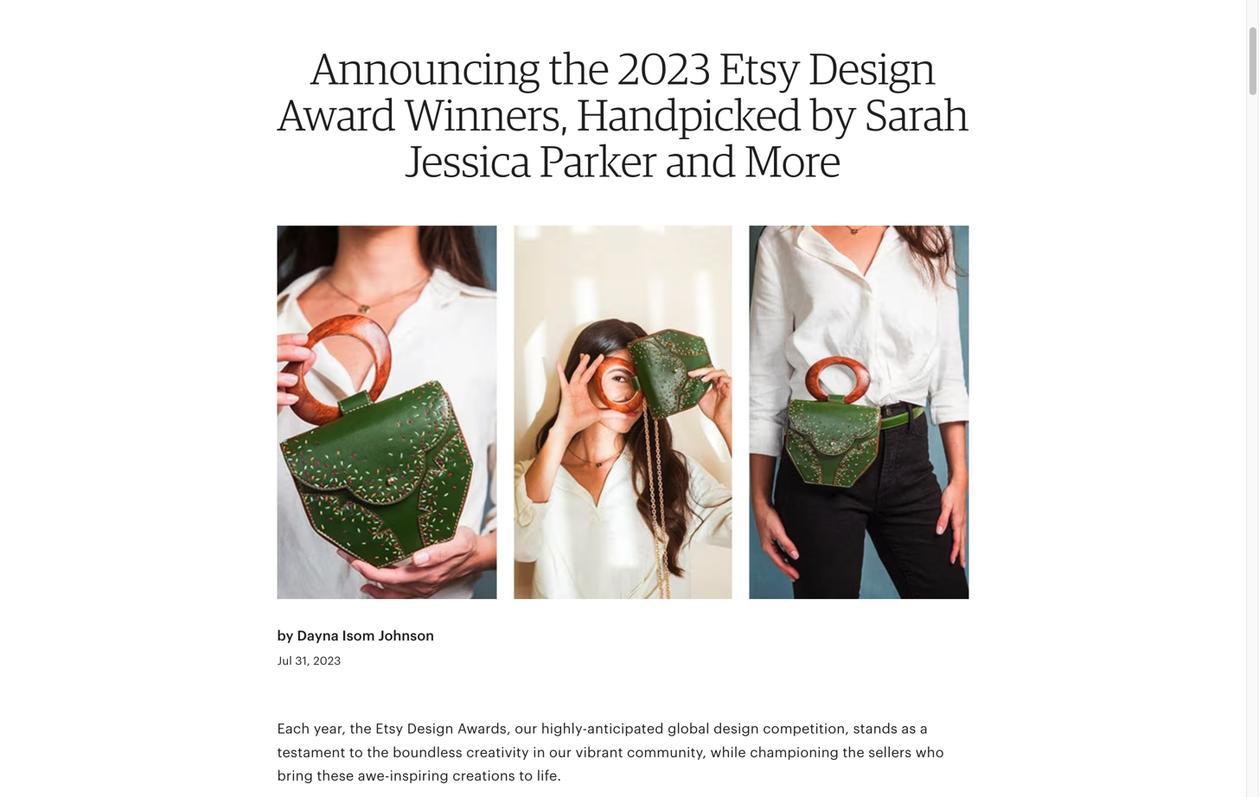 Task type: vqa. For each thing, say whether or not it's contained in the screenshot.
brown
no



Task type: describe. For each thing, give the bounding box(es) containing it.
jessica
[[405, 134, 531, 187]]

who
[[916, 745, 944, 761]]

year,
[[314, 722, 346, 737]]

handpicked
[[577, 88, 802, 140]]

each
[[277, 722, 310, 737]]

by dayna isom johnson
[[277, 628, 434, 644]]

stands
[[853, 722, 898, 737]]

etsy for the
[[376, 722, 403, 737]]

global
[[668, 722, 710, 737]]

isom
[[342, 628, 375, 644]]

and
[[666, 134, 737, 187]]

sellers
[[869, 745, 912, 761]]

community,
[[627, 745, 707, 761]]

1 horizontal spatial to
[[519, 769, 533, 784]]

while
[[711, 745, 746, 761]]

2023 for 31,
[[313, 655, 341, 668]]

vibrant
[[576, 745, 623, 761]]

testament
[[277, 745, 346, 761]]

johnson
[[378, 628, 434, 644]]

life.
[[537, 769, 562, 784]]

1 horizontal spatial our
[[549, 745, 572, 761]]

0 horizontal spatial our
[[515, 722, 538, 737]]

bring
[[277, 769, 313, 784]]

in
[[533, 745, 546, 761]]

2023 for the
[[618, 42, 711, 94]]

awe-
[[358, 769, 390, 784]]

boundless
[[393, 745, 463, 761]]



Task type: locate. For each thing, give the bounding box(es) containing it.
1 horizontal spatial design
[[809, 42, 936, 94]]

etsy inside announcing the 2023 etsy design award winners, handpicked by sarah jessica parker and more
[[720, 42, 801, 94]]

design for highly-
[[407, 722, 454, 737]]

championing
[[750, 745, 839, 761]]

winners,
[[405, 88, 569, 140]]

to up awe-
[[349, 745, 363, 761]]

1 horizontal spatial by
[[811, 88, 857, 140]]

jul
[[277, 655, 292, 668]]

our right in
[[549, 745, 572, 761]]

by left sarah
[[811, 88, 857, 140]]

anticipated
[[588, 722, 664, 737]]

0 vertical spatial to
[[349, 745, 363, 761]]

0 horizontal spatial 2023
[[313, 655, 341, 668]]

1 vertical spatial design
[[407, 722, 454, 737]]

1 vertical spatial etsy
[[376, 722, 403, 737]]

inspiring
[[390, 769, 449, 784]]

1 vertical spatial by
[[277, 628, 294, 644]]

sarah
[[865, 88, 969, 140]]

0 horizontal spatial by
[[277, 628, 294, 644]]

announcing the 2023 etsy design award winners, handpicked by sarah jessica parker and more
[[277, 42, 969, 187]]

creations
[[453, 769, 515, 784]]

our up in
[[515, 722, 538, 737]]

announcing
[[310, 42, 540, 94]]

to left life.
[[519, 769, 533, 784]]

more
[[745, 134, 841, 187]]

the inside announcing the 2023 etsy design award winners, handpicked by sarah jessica parker and more
[[549, 42, 610, 94]]

jul 31, 2023
[[277, 655, 341, 668]]

design
[[714, 722, 759, 737]]

2023
[[618, 42, 711, 94], [313, 655, 341, 668]]

by inside announcing the 2023 etsy design award winners, handpicked by sarah jessica parker and more
[[811, 88, 857, 140]]

by up jul
[[277, 628, 294, 644]]

etsy
[[720, 42, 801, 94], [376, 722, 403, 737]]

1 vertical spatial our
[[549, 745, 572, 761]]

2023 inside announcing the 2023 etsy design award winners, handpicked by sarah jessica parker and more
[[618, 42, 711, 94]]

awards,
[[458, 722, 511, 737]]

these
[[317, 769, 354, 784]]

award
[[277, 88, 396, 140]]

creativity
[[466, 745, 529, 761]]

1 vertical spatial 2023
[[313, 655, 341, 668]]

0 vertical spatial 2023
[[618, 42, 711, 94]]

0 vertical spatial by
[[811, 88, 857, 140]]

1 horizontal spatial etsy
[[720, 42, 801, 94]]

1 vertical spatial to
[[519, 769, 533, 784]]

parker
[[540, 134, 658, 187]]

design inside announcing the 2023 etsy design award winners, handpicked by sarah jessica parker and more
[[809, 42, 936, 94]]

highly-
[[541, 722, 588, 737]]

1 horizontal spatial 2023
[[618, 42, 711, 94]]

0 vertical spatial design
[[809, 42, 936, 94]]

competition,
[[763, 722, 850, 737]]

0 vertical spatial etsy
[[720, 42, 801, 94]]

by
[[811, 88, 857, 140], [277, 628, 294, 644]]

design for handpicked
[[809, 42, 936, 94]]

design inside each year, the etsy design awards, our highly-anticipated global design competition, stands as a testament to the boundless creativity in our vibrant community, while championing the sellers who bring these awe-inspiring creations to life.
[[407, 722, 454, 737]]

design
[[809, 42, 936, 94], [407, 722, 454, 737]]

the
[[549, 42, 610, 94], [350, 722, 372, 737], [367, 745, 389, 761], [843, 745, 865, 761]]

as
[[902, 722, 917, 737]]

etsy for 2023
[[720, 42, 801, 94]]

0 vertical spatial our
[[515, 722, 538, 737]]

a
[[920, 722, 928, 737]]

dayna
[[297, 628, 339, 644]]

0 horizontal spatial to
[[349, 745, 363, 761]]

to
[[349, 745, 363, 761], [519, 769, 533, 784]]

31,
[[295, 655, 310, 668]]

etsy inside each year, the etsy design awards, our highly-anticipated global design competition, stands as a testament to the boundless creativity in our vibrant community, while championing the sellers who bring these awe-inspiring creations to life.
[[376, 722, 403, 737]]

0 horizontal spatial design
[[407, 722, 454, 737]]

our
[[515, 722, 538, 737], [549, 745, 572, 761]]

0 horizontal spatial etsy
[[376, 722, 403, 737]]

each year, the etsy design awards, our highly-anticipated global design competition, stands as a testament to the boundless creativity in our vibrant community, while championing the sellers who bring these awe-inspiring creations to life.
[[277, 722, 944, 784]]



